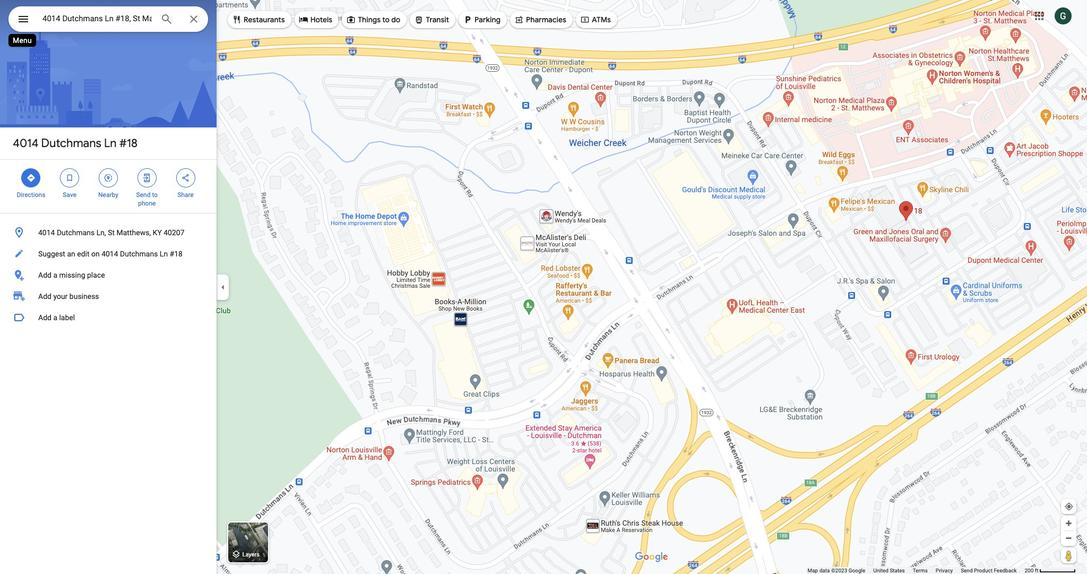 Task type: describe. For each thing, give the bounding box(es) containing it.
atms
[[592, 15, 611, 24]]

200
[[1025, 568, 1034, 574]]

directions
[[17, 191, 45, 199]]

google maps element
[[0, 0, 1088, 574]]

zoom out image
[[1065, 534, 1073, 542]]

200 ft button
[[1025, 568, 1076, 574]]


[[414, 14, 424, 25]]

collapse side panel image
[[217, 281, 229, 293]]

a for missing
[[53, 271, 57, 279]]

add for add a missing place
[[38, 271, 51, 279]]

suggest an edit on 4014 dutchmans ln #18
[[38, 250, 183, 258]]

suggest an edit on 4014 dutchmans ln #18 button
[[0, 243, 217, 264]]

place
[[87, 271, 105, 279]]

 hotels
[[299, 14, 333, 25]]

nearby
[[98, 191, 118, 199]]

200 ft
[[1025, 568, 1039, 574]]

map data ©2023 google
[[808, 568, 866, 574]]


[[580, 14, 590, 25]]


[[515, 14, 524, 25]]

4014 dutchmans ln, st matthews, ky 40207
[[38, 228, 185, 237]]

add a label
[[38, 313, 75, 322]]

send product feedback button
[[961, 567, 1017, 574]]

add your business link
[[0, 286, 217, 307]]


[[181, 172, 190, 184]]

united states
[[874, 568, 905, 574]]

zoom in image
[[1065, 519, 1073, 527]]


[[463, 14, 473, 25]]

hotels
[[310, 15, 333, 24]]

4014 for 4014 dutchmans ln #18
[[13, 136, 38, 151]]

add your business
[[38, 292, 99, 301]]

ln,
[[96, 228, 106, 237]]

©2023
[[832, 568, 848, 574]]

ln inside button
[[160, 250, 168, 258]]

business
[[69, 292, 99, 301]]

label
[[59, 313, 75, 322]]

send to phone
[[136, 191, 158, 207]]

data
[[820, 568, 830, 574]]


[[299, 14, 308, 25]]

dutchmans inside button
[[120, 250, 158, 258]]

show street view coverage image
[[1062, 547, 1077, 563]]

things
[[358, 15, 381, 24]]

map
[[808, 568, 818, 574]]

 pharmacies
[[515, 14, 567, 25]]

united
[[874, 568, 889, 574]]

add for add a label
[[38, 313, 51, 322]]


[[346, 14, 356, 25]]

 parking
[[463, 14, 501, 25]]

4014 dutchmans ln #18
[[13, 136, 138, 151]]

4014 Dutchmans Ln #18, St Matthews, KY 40207 field
[[8, 6, 208, 32]]

none field inside 4014 dutchmans ln #18, st matthews, ky 40207 field
[[42, 12, 152, 25]]

terms
[[913, 568, 928, 574]]



Task type: vqa. For each thing, say whether or not it's contained in the screenshot.


Task type: locate. For each thing, give the bounding box(es) containing it.
layers
[[243, 551, 260, 558]]

1 vertical spatial 4014
[[38, 228, 55, 237]]


[[232, 14, 242, 25]]

pharmacies
[[526, 15, 567, 24]]

2 vertical spatial add
[[38, 313, 51, 322]]

send for send product feedback
[[961, 568, 973, 574]]


[[17, 12, 30, 27]]

1 a from the top
[[53, 271, 57, 279]]

ft
[[1035, 568, 1039, 574]]

google account: greg robinson  
(robinsongreg175@gmail.com) image
[[1055, 7, 1072, 24]]

a left the missing
[[53, 271, 57, 279]]

add left label at the left of page
[[38, 313, 51, 322]]

 restaurants
[[232, 14, 285, 25]]

0 vertical spatial send
[[136, 191, 151, 199]]

0 vertical spatial 4014
[[13, 136, 38, 151]]

dutchmans down matthews,
[[120, 250, 158, 258]]

edit
[[77, 250, 89, 258]]

share
[[178, 191, 194, 199]]

to left do
[[383, 15, 390, 24]]

parking
[[475, 15, 501, 24]]

#18 up actions for 4014 dutchmans ln #18 region
[[119, 136, 138, 151]]

0 vertical spatial add
[[38, 271, 51, 279]]

40207
[[164, 228, 185, 237]]

#18
[[119, 136, 138, 151], [170, 250, 183, 258]]

ln up the 
[[104, 136, 117, 151]]

3 add from the top
[[38, 313, 51, 322]]

1 horizontal spatial send
[[961, 568, 973, 574]]

send inside send to phone
[[136, 191, 151, 199]]

1 vertical spatial dutchmans
[[57, 228, 95, 237]]

2 add from the top
[[38, 292, 51, 301]]

0 vertical spatial a
[[53, 271, 57, 279]]

add left your
[[38, 292, 51, 301]]

a left label at the left of page
[[53, 313, 57, 322]]

footer containing map data ©2023 google
[[808, 567, 1025, 574]]

united states button
[[874, 567, 905, 574]]

add
[[38, 271, 51, 279], [38, 292, 51, 301], [38, 313, 51, 322]]

#18 inside button
[[170, 250, 183, 258]]

send for send to phone
[[136, 191, 151, 199]]

a inside add a missing place button
[[53, 271, 57, 279]]

send left product
[[961, 568, 973, 574]]

dutchmans inside button
[[57, 228, 95, 237]]

ln down ky
[[160, 250, 168, 258]]

missing
[[59, 271, 85, 279]]

0 vertical spatial #18
[[119, 136, 138, 151]]

add a missing place
[[38, 271, 105, 279]]

1 vertical spatial send
[[961, 568, 973, 574]]

send up phone
[[136, 191, 151, 199]]

2 vertical spatial dutchmans
[[120, 250, 158, 258]]

add down "suggest"
[[38, 271, 51, 279]]

transit
[[426, 15, 449, 24]]

an
[[67, 250, 75, 258]]


[[142, 172, 152, 184]]

1 vertical spatial ln
[[160, 250, 168, 258]]

4014
[[13, 136, 38, 151], [38, 228, 55, 237], [101, 250, 118, 258]]

feedback
[[994, 568, 1017, 574]]

add a label button
[[0, 307, 217, 328]]

show your location image
[[1065, 502, 1074, 511]]


[[26, 172, 36, 184]]

a inside add a label button
[[53, 313, 57, 322]]

footer inside google maps element
[[808, 567, 1025, 574]]

 transit
[[414, 14, 449, 25]]


[[104, 172, 113, 184]]

to inside send to phone
[[152, 191, 158, 199]]

0 vertical spatial dutchmans
[[41, 136, 101, 151]]

0 horizontal spatial to
[[152, 191, 158, 199]]

dutchmans
[[41, 136, 101, 151], [57, 228, 95, 237], [120, 250, 158, 258]]

add inside button
[[38, 313, 51, 322]]

4014 dutchmans ln #18 main content
[[0, 0, 217, 574]]

restaurants
[[244, 15, 285, 24]]

0 vertical spatial ln
[[104, 136, 117, 151]]

add a missing place button
[[0, 264, 217, 286]]

4014 dutchmans ln, st matthews, ky 40207 button
[[0, 222, 217, 243]]

4014 for 4014 dutchmans ln, st matthews, ky 40207
[[38, 228, 55, 237]]

dutchmans for ln
[[41, 136, 101, 151]]

your
[[53, 292, 68, 301]]

2 vertical spatial 4014
[[101, 250, 118, 258]]

phone
[[138, 200, 156, 207]]

2 a from the top
[[53, 313, 57, 322]]

to
[[383, 15, 390, 24], [152, 191, 158, 199]]

1 add from the top
[[38, 271, 51, 279]]

1 vertical spatial to
[[152, 191, 158, 199]]

 things to do
[[346, 14, 401, 25]]

 button
[[8, 6, 38, 34]]

send inside button
[[961, 568, 973, 574]]

1 horizontal spatial to
[[383, 15, 390, 24]]

to up phone
[[152, 191, 158, 199]]

google
[[849, 568, 866, 574]]

4014 inside button
[[101, 250, 118, 258]]

privacy
[[936, 568, 953, 574]]

suggest
[[38, 250, 65, 258]]

save
[[63, 191, 76, 199]]

dutchmans for ln,
[[57, 228, 95, 237]]

a for label
[[53, 313, 57, 322]]

add for add your business
[[38, 292, 51, 301]]

1 horizontal spatial #18
[[170, 250, 183, 258]]

send product feedback
[[961, 568, 1017, 574]]

to inside  things to do
[[383, 15, 390, 24]]

actions for 4014 dutchmans ln #18 region
[[0, 160, 217, 213]]

dutchmans up 
[[41, 136, 101, 151]]

0 horizontal spatial #18
[[119, 136, 138, 151]]

4014 up "suggest"
[[38, 228, 55, 237]]

0 horizontal spatial ln
[[104, 136, 117, 151]]


[[65, 172, 74, 184]]

4014 up 
[[13, 136, 38, 151]]

privacy button
[[936, 567, 953, 574]]

 atms
[[580, 14, 611, 25]]

dutchmans up an
[[57, 228, 95, 237]]

None field
[[42, 12, 152, 25]]

4014 right "on"
[[101, 250, 118, 258]]

4014 inside button
[[38, 228, 55, 237]]

states
[[890, 568, 905, 574]]

1 vertical spatial a
[[53, 313, 57, 322]]

do
[[392, 15, 401, 24]]

1 vertical spatial #18
[[170, 250, 183, 258]]

add inside button
[[38, 271, 51, 279]]

product
[[974, 568, 993, 574]]

ky
[[153, 228, 162, 237]]

footer
[[808, 567, 1025, 574]]

matthews,
[[117, 228, 151, 237]]

ln
[[104, 136, 117, 151], [160, 250, 168, 258]]

send
[[136, 191, 151, 199], [961, 568, 973, 574]]

#18 down 40207
[[170, 250, 183, 258]]

terms button
[[913, 567, 928, 574]]

 search field
[[8, 6, 208, 34]]

0 vertical spatial to
[[383, 15, 390, 24]]

1 vertical spatial add
[[38, 292, 51, 301]]

a
[[53, 271, 57, 279], [53, 313, 57, 322]]

on
[[91, 250, 100, 258]]

st
[[108, 228, 115, 237]]

0 horizontal spatial send
[[136, 191, 151, 199]]

1 horizontal spatial ln
[[160, 250, 168, 258]]



